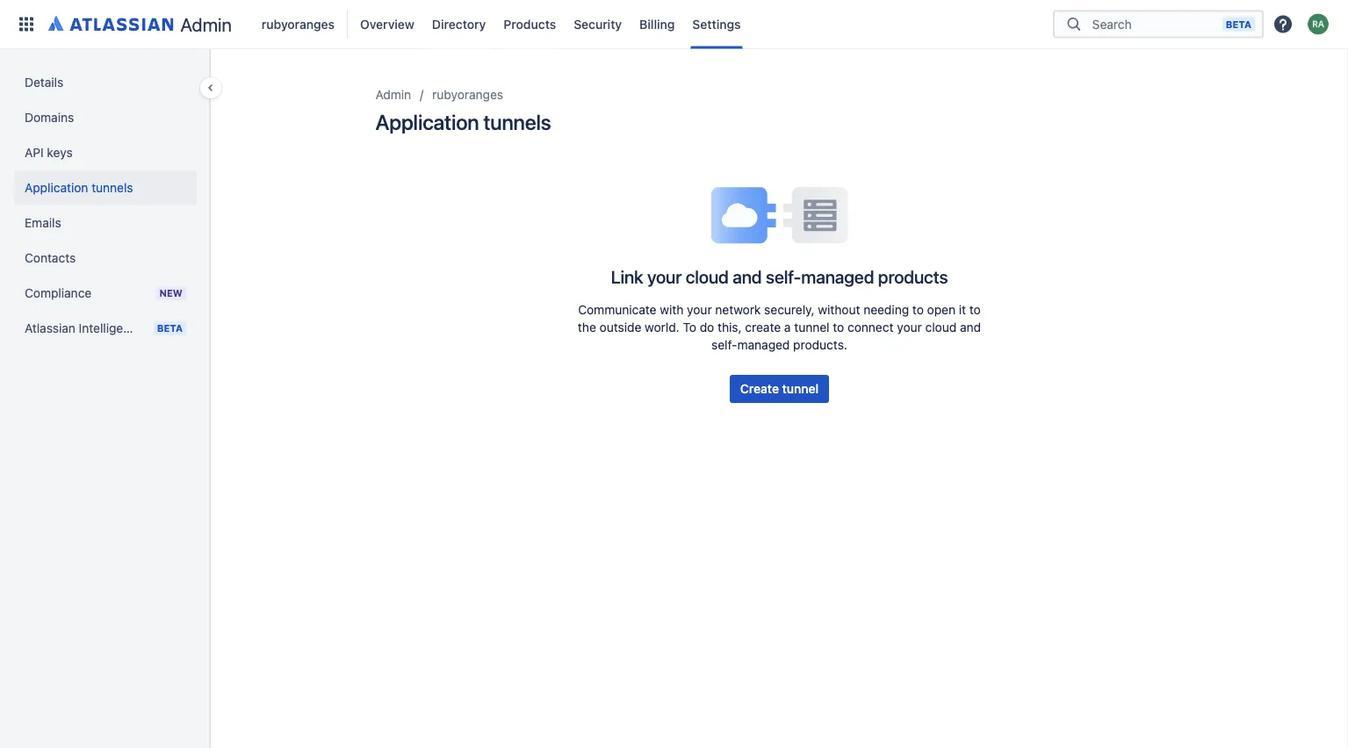 Task type: locate. For each thing, give the bounding box(es) containing it.
rubyoranges link
[[256, 10, 340, 38], [432, 84, 503, 105]]

communicate with your network securely, without needing to open it to the outside world. to do this, create a tunnel to connect your cloud and self-managed products.
[[578, 303, 981, 352]]

1 horizontal spatial to
[[913, 303, 924, 317]]

1 vertical spatial admin
[[376, 87, 411, 102]]

and up "network"
[[733, 266, 762, 287]]

atlassian image
[[48, 12, 174, 33], [48, 12, 174, 33]]

settings link
[[687, 10, 746, 38]]

tunnel right create at the right bottom of page
[[782, 382, 819, 396]]

and down 'it'
[[960, 320, 981, 335]]

tunnel inside communicate with your network securely, without needing to open it to the outside world. to do this, create a tunnel to connect your cloud and self-managed products.
[[794, 320, 830, 335]]

0 horizontal spatial admin link
[[42, 10, 239, 38]]

appswitcher icon image
[[16, 14, 37, 35]]

application
[[376, 110, 479, 134], [25, 181, 88, 195]]

0 horizontal spatial and
[[733, 266, 762, 287]]

it
[[959, 303, 966, 317]]

admin link
[[42, 10, 239, 38], [376, 84, 411, 105]]

1 vertical spatial tunnel
[[782, 382, 819, 396]]

rubyoranges inside rubyoranges 'link'
[[262, 17, 335, 31]]

to left the open
[[913, 303, 924, 317]]

open
[[927, 303, 956, 317]]

0 vertical spatial rubyoranges
[[262, 17, 335, 31]]

tunnel
[[794, 320, 830, 335], [782, 382, 819, 396]]

1 vertical spatial application
[[25, 181, 88, 195]]

admin banner
[[0, 0, 1348, 49]]

1 horizontal spatial admin link
[[376, 84, 411, 105]]

to
[[913, 303, 924, 317], [970, 303, 981, 317], [833, 320, 844, 335]]

managed down create
[[737, 338, 790, 352]]

atlassian intelligence
[[25, 321, 144, 336]]

0 vertical spatial tunnels
[[484, 110, 551, 134]]

admin link up details "link"
[[42, 10, 239, 38]]

1 vertical spatial managed
[[737, 338, 790, 352]]

details
[[25, 75, 63, 90]]

keys
[[47, 145, 73, 160]]

api keys link
[[14, 135, 197, 170]]

2 horizontal spatial your
[[897, 320, 922, 335]]

0 horizontal spatial cloud
[[686, 266, 729, 287]]

1 vertical spatial self-
[[712, 338, 738, 352]]

and inside communicate with your network securely, without needing to open it to the outside world. to do this, create a tunnel to connect your cloud and self-managed products.
[[960, 320, 981, 335]]

1 horizontal spatial self-
[[766, 266, 801, 287]]

self- up the "securely,"
[[766, 266, 801, 287]]

1 vertical spatial tunnels
[[92, 181, 133, 195]]

rubyoranges link inside global navigation element
[[256, 10, 340, 38]]

0 vertical spatial application tunnels
[[376, 110, 551, 134]]

0 horizontal spatial tunnels
[[92, 181, 133, 195]]

1 horizontal spatial and
[[960, 320, 981, 335]]

tunnel up products. on the right top
[[794, 320, 830, 335]]

to down without
[[833, 320, 844, 335]]

1 vertical spatial your
[[687, 303, 712, 317]]

1 vertical spatial rubyoranges
[[432, 87, 503, 102]]

1 horizontal spatial application tunnels
[[376, 110, 551, 134]]

1 horizontal spatial your
[[687, 303, 712, 317]]

link
[[611, 266, 643, 287]]

global navigation element
[[11, 0, 1053, 49]]

admin
[[181, 13, 232, 35], [376, 87, 411, 102]]

0 vertical spatial admin
[[181, 13, 232, 35]]

self-
[[766, 266, 801, 287], [712, 338, 738, 352]]

self- inside communicate with your network securely, without needing to open it to the outside world. to do this, create a tunnel to connect your cloud and self-managed products.
[[712, 338, 738, 352]]

1 horizontal spatial application
[[376, 110, 479, 134]]

0 vertical spatial tunnel
[[794, 320, 830, 335]]

application tunnels
[[376, 110, 551, 134], [25, 181, 133, 195]]

cloud
[[686, 266, 729, 287], [926, 320, 957, 335]]

0 horizontal spatial to
[[833, 320, 844, 335]]

0 horizontal spatial rubyoranges
[[262, 17, 335, 31]]

to right 'it'
[[970, 303, 981, 317]]

0 horizontal spatial application tunnels
[[25, 181, 133, 195]]

0 vertical spatial rubyoranges link
[[256, 10, 340, 38]]

rubyoranges
[[262, 17, 335, 31], [432, 87, 503, 102]]

your up with
[[647, 266, 682, 287]]

1 horizontal spatial managed
[[801, 266, 874, 287]]

network
[[715, 303, 761, 317]]

contacts
[[25, 251, 76, 265]]

security
[[574, 17, 622, 31]]

needing
[[864, 303, 909, 317]]

managed
[[801, 266, 874, 287], [737, 338, 790, 352]]

0 vertical spatial managed
[[801, 266, 874, 287]]

create tunnel button
[[730, 375, 829, 403]]

0 horizontal spatial application
[[25, 181, 88, 195]]

rubyoranges for the right rubyoranges 'link'
[[432, 87, 503, 102]]

2 vertical spatial your
[[897, 320, 922, 335]]

cloud up "network"
[[686, 266, 729, 287]]

your
[[647, 266, 682, 287], [687, 303, 712, 317], [897, 320, 922, 335]]

0 horizontal spatial self-
[[712, 338, 738, 352]]

connect
[[848, 320, 894, 335]]

admin inside global navigation element
[[181, 13, 232, 35]]

self- down this,
[[712, 338, 738, 352]]

1 vertical spatial rubyoranges link
[[432, 84, 503, 105]]

cloud down the open
[[926, 320, 957, 335]]

Search field
[[1087, 8, 1223, 40]]

securely,
[[764, 303, 815, 317]]

and
[[733, 266, 762, 287], [960, 320, 981, 335]]

0 horizontal spatial admin
[[181, 13, 232, 35]]

0 horizontal spatial rubyoranges link
[[256, 10, 340, 38]]

directory link
[[427, 10, 491, 38]]

products link
[[498, 10, 562, 38]]

settings
[[693, 17, 741, 31]]

0 horizontal spatial your
[[647, 266, 682, 287]]

1 vertical spatial cloud
[[926, 320, 957, 335]]

rubyoranges for rubyoranges 'link' in the global navigation element
[[262, 17, 335, 31]]

managed up without
[[801, 266, 874, 287]]

api keys
[[25, 145, 73, 160]]

cloud inside communicate with your network securely, without needing to open it to the outside world. to do this, create a tunnel to connect your cloud and self-managed products.
[[926, 320, 957, 335]]

your up do
[[687, 303, 712, 317]]

overview link
[[355, 10, 420, 38]]

1 horizontal spatial admin
[[376, 87, 411, 102]]

0 vertical spatial cloud
[[686, 266, 729, 287]]

0 vertical spatial self-
[[766, 266, 801, 287]]

beta
[[157, 323, 183, 334]]

1 vertical spatial and
[[960, 320, 981, 335]]

a
[[784, 320, 791, 335]]

1 horizontal spatial rubyoranges
[[432, 87, 503, 102]]

2 horizontal spatial to
[[970, 303, 981, 317]]

emails
[[25, 216, 61, 230]]

0 horizontal spatial managed
[[737, 338, 790, 352]]

1 horizontal spatial cloud
[[926, 320, 957, 335]]

1 vertical spatial admin link
[[376, 84, 411, 105]]

your down the needing
[[897, 320, 922, 335]]

admin link down overview link
[[376, 84, 411, 105]]

1 vertical spatial application tunnels
[[25, 181, 133, 195]]

tunnels
[[484, 110, 551, 134], [92, 181, 133, 195]]



Task type: describe. For each thing, give the bounding box(es) containing it.
atlassian
[[25, 321, 75, 336]]

billing
[[640, 17, 675, 31]]

contacts link
[[14, 241, 197, 276]]

help icon image
[[1273, 14, 1294, 35]]

products
[[878, 266, 948, 287]]

create
[[740, 382, 779, 396]]

0 vertical spatial and
[[733, 266, 762, 287]]

outside
[[600, 320, 642, 335]]

emails link
[[14, 206, 197, 241]]

with
[[660, 303, 684, 317]]

create
[[745, 320, 781, 335]]

compliance
[[25, 286, 92, 300]]

intelligence
[[79, 321, 144, 336]]

the
[[578, 320, 596, 335]]

details link
[[14, 65, 197, 100]]

tunnel inside button
[[782, 382, 819, 396]]

without
[[818, 303, 860, 317]]

create tunnel
[[740, 382, 819, 396]]

api
[[25, 145, 44, 160]]

to
[[683, 320, 697, 335]]

account image
[[1308, 14, 1329, 35]]

0 vertical spatial your
[[647, 266, 682, 287]]

do
[[700, 320, 714, 335]]

1 horizontal spatial tunnels
[[484, 110, 551, 134]]

security link
[[569, 10, 627, 38]]

application inside application tunnels link
[[25, 181, 88, 195]]

0 vertical spatial admin link
[[42, 10, 239, 38]]

directory
[[432, 17, 486, 31]]

overview
[[360, 17, 415, 31]]

application tunnels link
[[14, 170, 197, 206]]

0 vertical spatial application
[[376, 110, 479, 134]]

link your cloud and self-managed products
[[611, 266, 948, 287]]

managed inside communicate with your network securely, without needing to open it to the outside world. to do this, create a tunnel to connect your cloud and self-managed products.
[[737, 338, 790, 352]]

this,
[[718, 320, 742, 335]]

domains link
[[14, 100, 197, 135]]

new
[[159, 288, 183, 299]]

communicate
[[578, 303, 657, 317]]

products
[[504, 17, 556, 31]]

1 horizontal spatial rubyoranges link
[[432, 84, 503, 105]]

products.
[[793, 338, 848, 352]]

domains
[[25, 110, 74, 125]]

world.
[[645, 320, 680, 335]]

search icon image
[[1064, 15, 1085, 33]]

billing link
[[634, 10, 680, 38]]

beta
[[1226, 18, 1252, 30]]



Task type: vqa. For each thing, say whether or not it's contained in the screenshot.
the right Jacobsimon LINK
no



